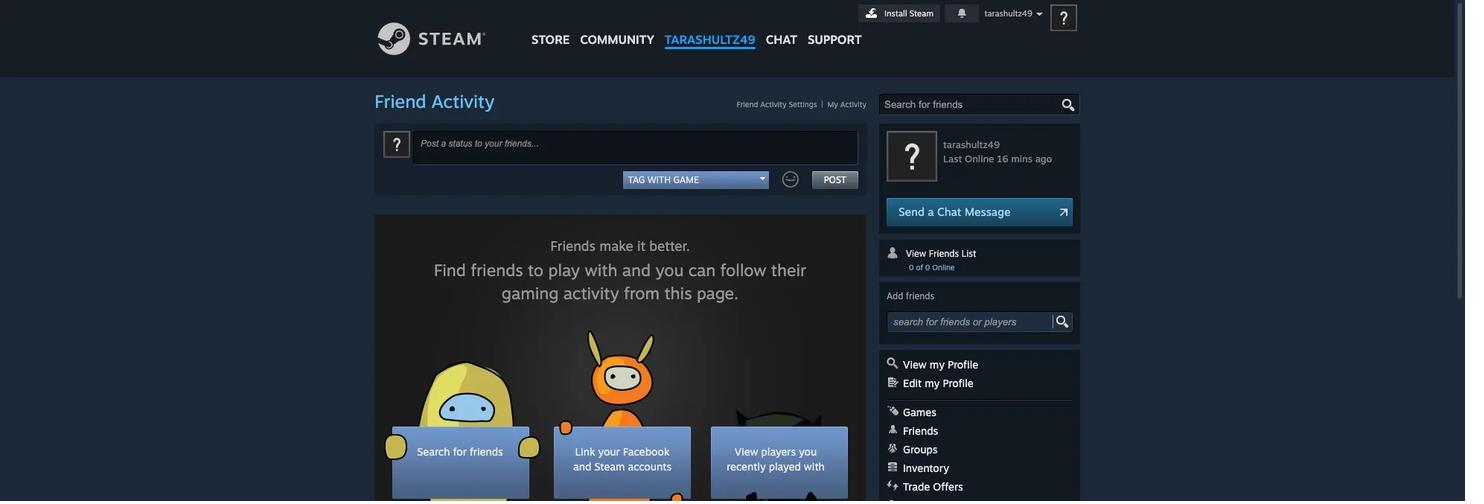 Task type: vqa. For each thing, say whether or not it's contained in the screenshot.
Vehicles
no



Task type: describe. For each thing, give the bounding box(es) containing it.
view players you recently played with link
[[720, 445, 832, 501]]

tag with game
[[628, 174, 699, 185]]

community
[[580, 32, 654, 47]]

0 vertical spatial tarashultz49
[[985, 8, 1033, 19]]

their
[[771, 260, 807, 280]]

a
[[928, 205, 934, 219]]

friend activity settings | my activity
[[737, 100, 867, 109]]

for
[[453, 445, 467, 458]]

add
[[887, 290, 904, 302]]

friend activity settings link
[[737, 100, 819, 109]]

profile for edit my profile
[[943, 377, 974, 389]]

game
[[674, 174, 699, 185]]

16
[[997, 153, 1009, 165]]

install steam link
[[859, 4, 941, 22]]

Post a status to your friends... text field
[[419, 137, 856, 155]]

find
[[434, 260, 466, 280]]

support link
[[803, 0, 867, 51]]

page.
[[697, 283, 739, 303]]

from
[[624, 283, 660, 303]]

friends make it better. find friends to play with and you can follow their gaming activity from this page.
[[434, 238, 807, 303]]

1 vertical spatial tarashultz49 link
[[944, 139, 1000, 150]]

message
[[965, 205, 1011, 219]]

of
[[916, 263, 923, 272]]

trade offers
[[903, 480, 963, 493]]

1 vertical spatial friends
[[906, 290, 935, 302]]

with
[[648, 174, 671, 185]]

with inside friends make it better. find friends to play with and you can follow their gaming activity from this page.
[[585, 260, 618, 280]]

this
[[665, 283, 692, 303]]

activity for friend activity settings | my activity
[[761, 100, 787, 109]]

groups link
[[887, 440, 938, 456]]

recently
[[727, 460, 766, 473]]

my for edit
[[925, 377, 940, 389]]

games
[[903, 406, 937, 419]]

link
[[575, 445, 595, 458]]

can
[[689, 260, 716, 280]]

link your facebook and steam accounts link
[[567, 445, 678, 501]]

0 horizontal spatial tarashultz49 link
[[660, 0, 761, 54]]

and inside link your facebook and steam accounts
[[573, 460, 592, 473]]

send a chat message
[[899, 205, 1011, 219]]

view for friends
[[906, 248, 927, 259]]

online inside tarashultz49 last online 16 mins ago
[[965, 153, 995, 165]]

view friends list 0 of 0 online
[[906, 248, 977, 272]]

friend activity
[[375, 90, 495, 112]]

better.
[[650, 238, 690, 254]]

make
[[600, 238, 634, 254]]

profile for view my profile
[[948, 358, 979, 371]]

steam inside install steam link
[[910, 8, 934, 19]]

played
[[769, 460, 801, 473]]

my for view
[[930, 358, 945, 371]]

friend for friend activity settings | my activity
[[737, 100, 758, 109]]

online inside view friends list 0 of 0 online
[[932, 263, 955, 272]]

your
[[598, 445, 620, 458]]

tarashultz49 last online 16 mins ago
[[944, 139, 1052, 165]]

2 0 from the left
[[925, 263, 930, 272]]

with inside view players you recently played with
[[804, 460, 825, 473]]

add friends
[[887, 290, 935, 302]]

search for friends
[[417, 445, 503, 458]]

edit my profile link
[[887, 374, 974, 389]]



Task type: locate. For each thing, give the bounding box(es) containing it.
to
[[528, 260, 544, 280]]

with
[[585, 260, 618, 280], [804, 460, 825, 473]]

play
[[548, 260, 580, 280]]

0 vertical spatial tarashultz49 link
[[660, 0, 761, 54]]

post
[[824, 174, 847, 185]]

steam down your
[[595, 460, 625, 473]]

view
[[906, 248, 927, 259], [903, 358, 927, 371], [735, 445, 759, 458]]

chat
[[766, 32, 798, 47], [937, 205, 962, 219]]

tarashultz49 link
[[660, 0, 761, 54], [944, 139, 1000, 150]]

games link
[[887, 403, 937, 419]]

0 horizontal spatial steam
[[595, 460, 625, 473]]

activity for friend activity
[[432, 90, 495, 112]]

1 horizontal spatial and
[[622, 260, 651, 280]]

view inside view friends list 0 of 0 online
[[906, 248, 927, 259]]

1 vertical spatial view
[[903, 358, 927, 371]]

0 vertical spatial you
[[656, 260, 684, 280]]

my right edit
[[925, 377, 940, 389]]

0 vertical spatial profile
[[948, 358, 979, 371]]

friends up play
[[551, 238, 596, 254]]

1 vertical spatial steam
[[595, 460, 625, 473]]

2 vertical spatial friends
[[470, 445, 503, 458]]

my up edit my profile link
[[930, 358, 945, 371]]

friends inside view friends list 0 of 0 online
[[929, 248, 959, 259]]

friends inside friends make it better. find friends to play with and you can follow their gaming activity from this page.
[[551, 238, 596, 254]]

community link
[[575, 0, 660, 54]]

steam right install
[[910, 8, 934, 19]]

1 vertical spatial with
[[804, 460, 825, 473]]

friends
[[551, 238, 596, 254], [929, 248, 959, 259], [903, 424, 939, 437]]

trade offers link
[[887, 477, 963, 493]]

1 horizontal spatial friend
[[737, 100, 758, 109]]

1 horizontal spatial online
[[965, 153, 995, 165]]

steam
[[910, 8, 934, 19], [595, 460, 625, 473]]

send
[[899, 205, 925, 219]]

activity
[[563, 283, 619, 303]]

view players you recently played with
[[727, 445, 825, 473]]

1 horizontal spatial activity
[[761, 100, 787, 109]]

chat link
[[761, 0, 803, 51]]

view for players
[[735, 445, 759, 458]]

0 vertical spatial online
[[965, 153, 995, 165]]

my activity link
[[828, 100, 867, 109]]

0 vertical spatial steam
[[910, 8, 934, 19]]

offers
[[933, 480, 963, 493]]

0 horizontal spatial activity
[[432, 90, 495, 112]]

0 horizontal spatial with
[[585, 260, 618, 280]]

facebook
[[623, 445, 670, 458]]

profile
[[948, 358, 979, 371], [943, 377, 974, 389]]

and up from
[[622, 260, 651, 280]]

and inside friends make it better. find friends to play with and you can follow their gaming activity from this page.
[[622, 260, 651, 280]]

None text field
[[885, 99, 1043, 110]]

0 vertical spatial and
[[622, 260, 651, 280]]

trade
[[903, 480, 930, 493]]

1 vertical spatial tarashultz49
[[665, 32, 756, 47]]

view up edit
[[903, 358, 927, 371]]

you inside view players you recently played with
[[799, 445, 817, 458]]

inventory
[[903, 462, 949, 474]]

support
[[808, 32, 862, 47]]

1 horizontal spatial you
[[799, 445, 817, 458]]

gaming
[[502, 283, 559, 303]]

0 horizontal spatial 0
[[909, 263, 914, 272]]

accounts
[[628, 460, 672, 473]]

0 vertical spatial my
[[930, 358, 945, 371]]

steam inside link your facebook and steam accounts
[[595, 460, 625, 473]]

view for my
[[903, 358, 927, 371]]

friends left the 'list'
[[929, 248, 959, 259]]

friends for friends make it better. find friends to play with and you can follow their gaming activity from this page.
[[551, 238, 596, 254]]

groups
[[903, 443, 938, 456]]

0 vertical spatial friends
[[471, 260, 523, 280]]

friends right for
[[470, 445, 503, 458]]

friend for friend activity
[[375, 90, 426, 112]]

1 horizontal spatial 0
[[925, 263, 930, 272]]

my
[[828, 100, 838, 109]]

online
[[965, 153, 995, 165], [932, 263, 955, 272]]

0 left of
[[909, 263, 914, 272]]

friend
[[375, 90, 426, 112], [737, 100, 758, 109]]

search for friends link
[[404, 445, 516, 501]]

edit
[[903, 377, 922, 389]]

tarashultz49 inside tarashultz49 last online 16 mins ago
[[944, 139, 1000, 150]]

search
[[417, 445, 450, 458]]

0 vertical spatial view
[[906, 248, 927, 259]]

online left 16
[[965, 153, 995, 165]]

you inside friends make it better. find friends to play with and you can follow their gaming activity from this page.
[[656, 260, 684, 280]]

1 vertical spatial profile
[[943, 377, 974, 389]]

0 horizontal spatial friend
[[375, 90, 426, 112]]

online right of
[[932, 263, 955, 272]]

view inside view players you recently played with
[[735, 445, 759, 458]]

2 vertical spatial tarashultz49
[[944, 139, 1000, 150]]

settings
[[789, 100, 817, 109]]

link your facebook and steam accounts
[[573, 445, 672, 473]]

follow
[[720, 260, 767, 280]]

1 vertical spatial and
[[573, 460, 592, 473]]

inventory link
[[887, 459, 949, 474]]

friends up groups
[[903, 424, 939, 437]]

friends left to
[[471, 260, 523, 280]]

2 horizontal spatial activity
[[841, 100, 867, 109]]

None image field
[[1060, 98, 1077, 112], [1053, 315, 1071, 328], [1060, 98, 1077, 112], [1053, 315, 1071, 328]]

activity
[[432, 90, 495, 112], [761, 100, 787, 109], [841, 100, 867, 109]]

0 vertical spatial chat
[[766, 32, 798, 47]]

0 horizontal spatial online
[[932, 263, 955, 272]]

0 right of
[[925, 263, 930, 272]]

tarashultz49
[[985, 8, 1033, 19], [665, 32, 756, 47], [944, 139, 1000, 150]]

tag
[[628, 174, 645, 185]]

1 horizontal spatial steam
[[910, 8, 934, 19]]

view my profile
[[903, 358, 979, 371]]

1 vertical spatial you
[[799, 445, 817, 458]]

with up activity
[[585, 260, 618, 280]]

0 horizontal spatial and
[[573, 460, 592, 473]]

1 0 from the left
[[909, 263, 914, 272]]

chat right a
[[937, 205, 962, 219]]

my inside view my profile link
[[930, 358, 945, 371]]

friends right add
[[906, 290, 935, 302]]

|
[[822, 100, 823, 109]]

last
[[944, 153, 962, 165]]

players
[[762, 445, 796, 458]]

store
[[532, 32, 570, 47]]

store link
[[526, 0, 575, 54]]

profile up the edit my profile
[[948, 358, 979, 371]]

0 vertical spatial with
[[585, 260, 618, 280]]

and down link
[[573, 460, 592, 473]]

0 horizontal spatial chat
[[766, 32, 798, 47]]

ago
[[1036, 153, 1052, 165]]

1 horizontal spatial chat
[[937, 205, 962, 219]]

you
[[656, 260, 684, 280], [799, 445, 817, 458]]

None text field
[[892, 314, 1077, 330]]

1 horizontal spatial with
[[804, 460, 825, 473]]

friends link
[[887, 421, 939, 437]]

view my profile link
[[887, 355, 979, 371]]

1 horizontal spatial tarashultz49 link
[[944, 139, 1000, 150]]

1 vertical spatial chat
[[937, 205, 962, 219]]

install steam
[[885, 8, 934, 19]]

friends
[[471, 260, 523, 280], [906, 290, 935, 302], [470, 445, 503, 458]]

view up of
[[906, 248, 927, 259]]

profile down view my profile
[[943, 377, 974, 389]]

edit my profile
[[903, 377, 974, 389]]

view up recently
[[735, 445, 759, 458]]

friends inside friends make it better. find friends to play with and you can follow their gaming activity from this page.
[[471, 260, 523, 280]]

mins
[[1011, 153, 1033, 165]]

2 vertical spatial view
[[735, 445, 759, 458]]

you down better.
[[656, 260, 684, 280]]

it
[[637, 238, 646, 254]]

with right played
[[804, 460, 825, 473]]

you up played
[[799, 445, 817, 458]]

0
[[909, 263, 914, 272], [925, 263, 930, 272]]

1 vertical spatial my
[[925, 377, 940, 389]]

friends for friends
[[903, 424, 939, 437]]

and
[[622, 260, 651, 280], [573, 460, 592, 473]]

my inside edit my profile link
[[925, 377, 940, 389]]

list
[[962, 248, 977, 259]]

install
[[885, 8, 907, 19]]

1 vertical spatial online
[[932, 263, 955, 272]]

chat left support
[[766, 32, 798, 47]]

0 horizontal spatial you
[[656, 260, 684, 280]]

my
[[930, 358, 945, 371], [925, 377, 940, 389]]



